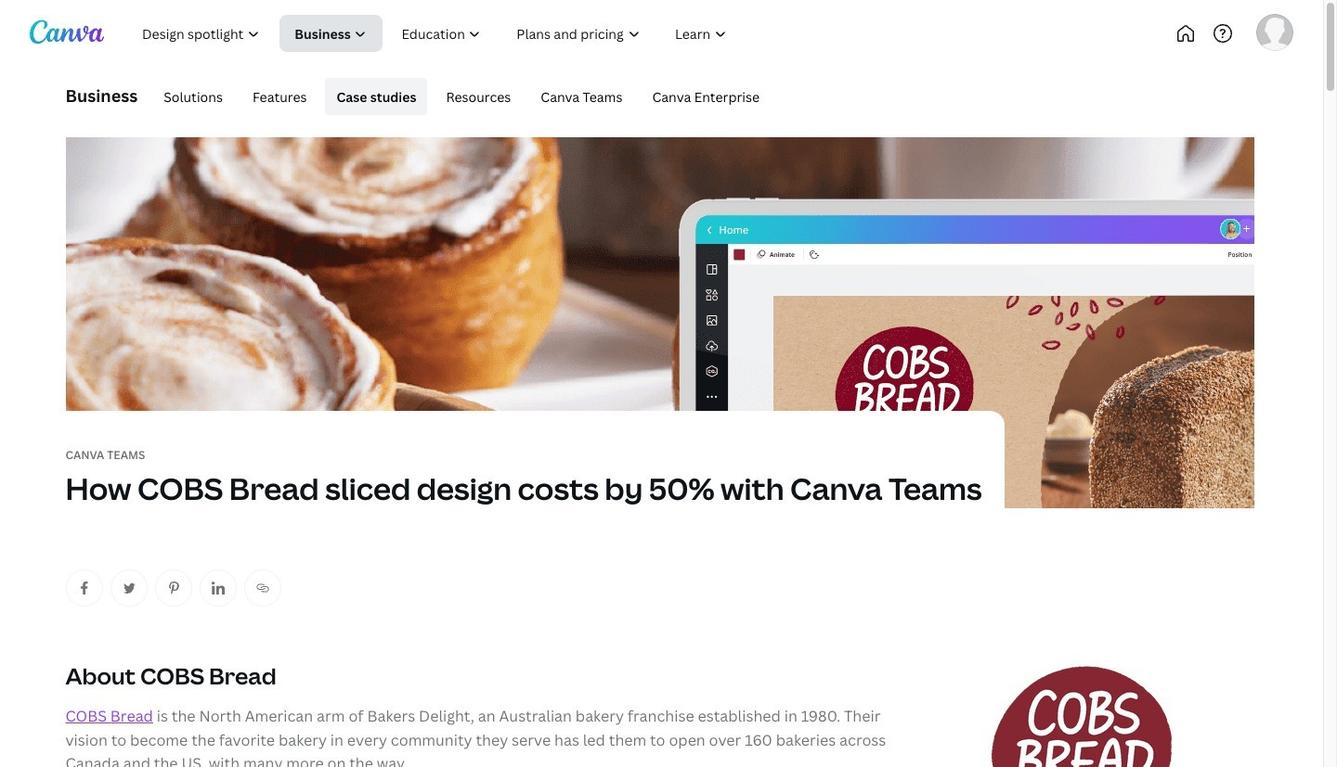 Task type: describe. For each thing, give the bounding box(es) containing it.
top level navigation element
[[126, 15, 806, 52]]



Task type: locate. For each thing, give the bounding box(es) containing it.
menu bar
[[145, 78, 771, 115]]



Task type: vqa. For each thing, say whether or not it's contained in the screenshot.
'Convert videos to MP4' Link
no



